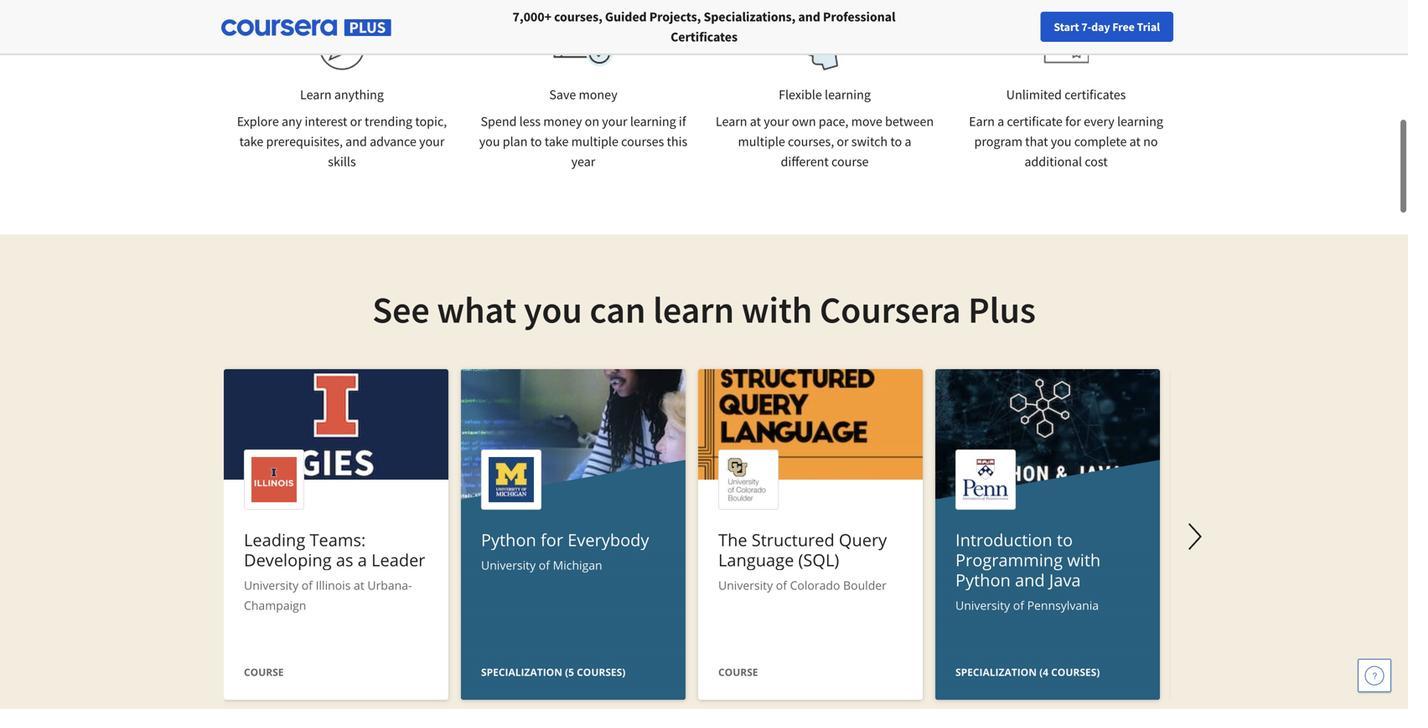 Task type: describe. For each thing, give the bounding box(es) containing it.
find your new career
[[1051, 19, 1156, 34]]

unlimited certificates image
[[1044, 31, 1089, 64]]

every
[[1084, 113, 1115, 130]]

what
[[437, 287, 516, 333]]

learn at your own pace, move between multiple courses, or switch to a different course
[[716, 113, 934, 170]]

(4
[[1039, 666, 1049, 680]]

the structured query language (sql). university of colorado boulder. course element
[[698, 370, 923, 705]]

free
[[1112, 19, 1135, 34]]

specialization (4 courses)
[[955, 666, 1100, 680]]

courses, inside learn at your own pace, move between multiple courses, or switch to a different course
[[788, 133, 834, 150]]

(sql)
[[798, 549, 839, 572]]

unlimited
[[1006, 86, 1062, 103]]

start 7-day free trial button
[[1040, 12, 1173, 42]]

save money image
[[553, 28, 614, 67]]

money inside spend less money on your learning if you plan to take multiple courses this year
[[543, 113, 582, 130]]

start
[[1054, 19, 1079, 34]]

0 vertical spatial money
[[579, 86, 617, 103]]

at inside 'earn a certificate for every learning program that you complete at no additional cost'
[[1130, 133, 1141, 150]]

1 horizontal spatial learning
[[825, 86, 871, 103]]

help center image
[[1365, 666, 1385, 686]]

colorado
[[790, 578, 840, 594]]

7,000+ courses, guided projects, specializations, and professional certificates
[[513, 8, 896, 45]]

michigan
[[553, 558, 602, 574]]

courses
[[621, 133, 664, 150]]

professional
[[823, 8, 896, 25]]

learn for learn anything
[[300, 86, 332, 103]]

a inside leading teams: developing as a leader university of illinois at urbana- champaign
[[358, 549, 367, 572]]

less
[[519, 113, 541, 130]]

prerequisites,
[[266, 133, 343, 150]]

different
[[781, 153, 829, 170]]

move
[[851, 113, 882, 130]]

university inside introduction to programming with python and java university of pennsylvania
[[955, 598, 1010, 614]]

of inside python for everybody university of michigan
[[539, 558, 550, 574]]

spend
[[481, 113, 517, 130]]

your inside the explore any interest or trending topic, take prerequisites, and advance your skills
[[419, 133, 445, 150]]

university inside the structured query language (sql) university of colorado boulder
[[718, 578, 773, 594]]

learn
[[653, 287, 734, 333]]

at inside learn at your own pace, move between multiple courses, or switch to a different course
[[750, 113, 761, 130]]

multiple inside learn at your own pace, move between multiple courses, or switch to a different course
[[738, 133, 785, 150]]

specialization (5 courses)
[[481, 666, 626, 680]]

courses) for michigan
[[577, 666, 626, 680]]

explore any interest or trending topic, take prerequisites, and advance your skills
[[237, 113, 447, 170]]

for inside python for everybody university of michigan
[[541, 529, 563, 552]]

own
[[792, 113, 816, 130]]

introduction to programming with python and java university of pennsylvania
[[955, 529, 1101, 614]]

see what you can learn with coursera plus
[[372, 287, 1036, 333]]

plan
[[503, 133, 528, 150]]

courses, inside 7,000+ courses, guided projects, specializations, and professional certificates
[[554, 8, 602, 25]]

projects,
[[649, 8, 701, 25]]

next slide image
[[1175, 517, 1215, 557]]

learn anything image
[[319, 24, 365, 70]]

earn
[[969, 113, 995, 130]]

see
[[372, 287, 430, 333]]

save money
[[549, 86, 617, 103]]

certificate
[[1007, 113, 1063, 130]]

for inside 'earn a certificate for every learning program that you complete at no additional cost'
[[1065, 113, 1081, 130]]

of inside introduction to programming with python and java university of pennsylvania
[[1013, 598, 1024, 614]]

or inside learn at your own pace, move between multiple courses, or switch to a different course
[[837, 133, 849, 150]]

you inside 'earn a certificate for every learning program that you complete at no additional cost'
[[1051, 133, 1072, 150]]

certificates
[[671, 28, 738, 45]]

university inside leading teams: developing as a leader university of illinois at urbana- champaign
[[244, 578, 298, 594]]

course for leading teams: developing as a leader
[[244, 666, 284, 680]]

skills
[[328, 153, 356, 170]]

anything
[[334, 86, 384, 103]]

as
[[336, 549, 353, 572]]

programming
[[955, 549, 1063, 572]]

introduction
[[955, 529, 1052, 552]]

introduction to programming with python and java. university of pennsylvania. specialization (4 courses) element
[[935, 370, 1160, 710]]

complete
[[1074, 133, 1127, 150]]

python inside python for everybody university of michigan
[[481, 529, 536, 552]]

start 7-day free trial
[[1054, 19, 1160, 34]]

cost
[[1085, 153, 1108, 170]]

learn anything
[[300, 86, 384, 103]]

multiple inside spend less money on your learning if you plan to take multiple courses this year
[[571, 133, 619, 150]]

take inside the explore any interest or trending topic, take prerequisites, and advance your skills
[[239, 133, 263, 150]]

between
[[885, 113, 934, 130]]

certificates
[[1065, 86, 1126, 103]]

urbana-
[[367, 578, 412, 594]]

if
[[679, 113, 686, 130]]

interest
[[305, 113, 347, 130]]

leading teams: developing as a leader. university of illinois at urbana-champaign. course element
[[224, 370, 448, 705]]

query
[[839, 529, 887, 552]]

teams:
[[310, 529, 366, 552]]

learn for learn at your own pace, move between multiple courses, or switch to a different course
[[716, 113, 747, 130]]

switch
[[851, 133, 888, 150]]

or inside the explore any interest or trending topic, take prerequisites, and advance your skills
[[350, 113, 362, 130]]

new
[[1099, 19, 1121, 34]]

that
[[1025, 133, 1048, 150]]

explore
[[237, 113, 279, 130]]

program
[[974, 133, 1023, 150]]

your inside spend less money on your learning if you plan to take multiple courses this year
[[602, 113, 627, 130]]



Task type: vqa. For each thing, say whether or not it's contained in the screenshot.


Task type: locate. For each thing, give the bounding box(es) containing it.
None search field
[[230, 10, 633, 44]]

the structured query language (sql) university of colorado boulder
[[718, 529, 887, 594]]

1 horizontal spatial specialization
[[955, 666, 1037, 680]]

to inside introduction to programming with python and java university of pennsylvania
[[1057, 529, 1073, 552]]

for
[[1065, 113, 1081, 130], [541, 529, 563, 552]]

money down save
[[543, 113, 582, 130]]

1 horizontal spatial to
[[890, 133, 902, 150]]

at left own
[[750, 113, 761, 130]]

1 multiple from the left
[[571, 133, 619, 150]]

specialization
[[481, 666, 562, 680], [955, 666, 1037, 680]]

courses)
[[577, 666, 626, 680], [1051, 666, 1100, 680]]

additional
[[1025, 153, 1082, 170]]

course
[[831, 153, 869, 170]]

0 horizontal spatial courses,
[[554, 8, 602, 25]]

pennsylvania
[[1027, 598, 1099, 614]]

1 vertical spatial courses,
[[788, 133, 834, 150]]

1 vertical spatial python
[[955, 569, 1011, 592]]

to inside spend less money on your learning if you plan to take multiple courses this year
[[530, 133, 542, 150]]

of inside the structured query language (sql) university of colorado boulder
[[776, 578, 787, 594]]

money
[[579, 86, 617, 103], [543, 113, 582, 130]]

specialization left the (4
[[955, 666, 1037, 680]]

to right plan
[[530, 133, 542, 150]]

1 horizontal spatial python
[[955, 569, 1011, 592]]

0 horizontal spatial you
[[479, 133, 500, 150]]

2 vertical spatial and
[[1015, 569, 1045, 592]]

boulder
[[843, 578, 887, 594]]

you inside spend less money on your learning if you plan to take multiple courses this year
[[479, 133, 500, 150]]

2 horizontal spatial at
[[1130, 133, 1141, 150]]

learning
[[825, 86, 871, 103], [630, 113, 676, 130], [1117, 113, 1163, 130]]

flexible learning image
[[796, 24, 854, 70]]

1 horizontal spatial take
[[545, 133, 569, 150]]

specialization left the (5
[[481, 666, 562, 680]]

a right earn
[[997, 113, 1004, 130]]

to up java
[[1057, 529, 1073, 552]]

and left professional
[[798, 8, 820, 25]]

2 courses) from the left
[[1051, 666, 1100, 680]]

plus
[[968, 287, 1036, 333]]

course for the structured query language (sql)
[[718, 666, 758, 680]]

1 horizontal spatial courses,
[[788, 133, 834, 150]]

specialization for python
[[955, 666, 1037, 680]]

0 vertical spatial courses,
[[554, 8, 602, 25]]

university
[[481, 558, 536, 574], [244, 578, 298, 594], [718, 578, 773, 594], [955, 598, 1010, 614]]

java
[[1049, 569, 1081, 592]]

you
[[479, 133, 500, 150], [1051, 133, 1072, 150], [524, 287, 582, 333]]

guided
[[605, 8, 647, 25]]

and for specializations,
[[798, 8, 820, 25]]

leading teams: developing as a leader university of illinois at urbana- champaign
[[244, 529, 425, 614]]

learning up pace,
[[825, 86, 871, 103]]

you left "can" at the top left of page
[[524, 287, 582, 333]]

take right plan
[[545, 133, 569, 150]]

illinois
[[316, 578, 351, 594]]

no
[[1143, 133, 1158, 150]]

leading
[[244, 529, 305, 552]]

0 horizontal spatial courses)
[[577, 666, 626, 680]]

university down the programming
[[955, 598, 1010, 614]]

at inside leading teams: developing as a leader university of illinois at urbana- champaign
[[354, 578, 364, 594]]

0 horizontal spatial take
[[239, 133, 263, 150]]

1 horizontal spatial with
[[1067, 549, 1101, 572]]

your inside learn at your own pace, move between multiple courses, or switch to a different course
[[764, 113, 789, 130]]

leader
[[371, 549, 425, 572]]

0 vertical spatial learn
[[300, 86, 332, 103]]

0 horizontal spatial learning
[[630, 113, 676, 130]]

a inside 'earn a certificate for every learning program that you complete at no additional cost'
[[997, 113, 1004, 130]]

courses) for and
[[1051, 666, 1100, 680]]

of left 'michigan'
[[539, 558, 550, 574]]

you up additional
[[1051, 133, 1072, 150]]

python for everybody. university of michigan. specialization (5 courses) element
[[461, 370, 686, 710]]

0 horizontal spatial multiple
[[571, 133, 619, 150]]

0 vertical spatial and
[[798, 8, 820, 25]]

1 vertical spatial learn
[[716, 113, 747, 130]]

specializations,
[[704, 8, 796, 25]]

learning for earn a certificate for every learning program that you complete at no additional cost
[[1117, 113, 1163, 130]]

2 specialization from the left
[[955, 666, 1037, 680]]

to
[[530, 133, 542, 150], [890, 133, 902, 150], [1057, 529, 1073, 552]]

0 horizontal spatial at
[[354, 578, 364, 594]]

pace,
[[819, 113, 849, 130]]

day
[[1091, 19, 1110, 34]]

multiple down on
[[571, 133, 619, 150]]

1 horizontal spatial for
[[1065, 113, 1081, 130]]

2 horizontal spatial learning
[[1117, 113, 1163, 130]]

2 horizontal spatial and
[[1015, 569, 1045, 592]]

developing
[[244, 549, 332, 572]]

7,000+
[[513, 8, 551, 25]]

courses, up different
[[788, 133, 834, 150]]

and left java
[[1015, 569, 1045, 592]]

earn a certificate for every learning program that you complete at no additional cost
[[969, 113, 1163, 170]]

multiple up different
[[738, 133, 785, 150]]

2 vertical spatial a
[[358, 549, 367, 572]]

or up course
[[837, 133, 849, 150]]

learning inside 'earn a certificate for every learning program that you complete at no additional cost'
[[1117, 113, 1163, 130]]

everybody
[[568, 529, 649, 552]]

a right the as on the bottom left of the page
[[358, 549, 367, 572]]

0 horizontal spatial python
[[481, 529, 536, 552]]

1 horizontal spatial a
[[905, 133, 911, 150]]

0 horizontal spatial a
[[358, 549, 367, 572]]

career
[[1124, 19, 1156, 34]]

at right illinois
[[354, 578, 364, 594]]

0 horizontal spatial or
[[350, 113, 362, 130]]

1 vertical spatial money
[[543, 113, 582, 130]]

a down between
[[905, 133, 911, 150]]

1 vertical spatial with
[[1067, 549, 1101, 572]]

courses) right the (5
[[577, 666, 626, 680]]

python for everybody university of michigan
[[481, 529, 649, 574]]

0 horizontal spatial and
[[345, 133, 367, 150]]

specialization for of
[[481, 666, 562, 680]]

and inside 7,000+ courses, guided projects, specializations, and professional certificates
[[798, 8, 820, 25]]

flexible
[[779, 86, 822, 103]]

multiple
[[571, 133, 619, 150], [738, 133, 785, 150]]

learn inside learn at your own pace, move between multiple courses, or switch to a different course
[[716, 113, 747, 130]]

1 vertical spatial a
[[905, 133, 911, 150]]

flexible learning
[[779, 86, 871, 103]]

0 vertical spatial with
[[742, 287, 812, 333]]

0 horizontal spatial specialization
[[481, 666, 562, 680]]

2 horizontal spatial a
[[997, 113, 1004, 130]]

coursera
[[820, 287, 961, 333]]

save
[[549, 86, 576, 103]]

0 vertical spatial a
[[997, 113, 1004, 130]]

money up on
[[579, 86, 617, 103]]

2 course from the left
[[718, 666, 758, 680]]

0 vertical spatial or
[[350, 113, 362, 130]]

on
[[585, 113, 599, 130]]

1 horizontal spatial learn
[[716, 113, 747, 130]]

1 horizontal spatial course
[[718, 666, 758, 680]]

learn
[[300, 86, 332, 103], [716, 113, 747, 130]]

at left no on the top of the page
[[1130, 133, 1141, 150]]

of
[[539, 558, 550, 574], [302, 578, 313, 594], [776, 578, 787, 594], [1013, 598, 1024, 614]]

of left colorado
[[776, 578, 787, 594]]

0 horizontal spatial to
[[530, 133, 542, 150]]

1 vertical spatial for
[[541, 529, 563, 552]]

0 horizontal spatial learn
[[300, 86, 332, 103]]

topic,
[[415, 113, 447, 130]]

at
[[750, 113, 761, 130], [1130, 133, 1141, 150], [354, 578, 364, 594]]

python inside introduction to programming with python and java university of pennsylvania
[[955, 569, 1011, 592]]

your
[[1075, 19, 1097, 34], [602, 113, 627, 130], [764, 113, 789, 130], [419, 133, 445, 150]]

of left pennsylvania
[[1013, 598, 1024, 614]]

2 take from the left
[[545, 133, 569, 150]]

1 specialization from the left
[[481, 666, 562, 680]]

(5
[[565, 666, 574, 680]]

0 horizontal spatial course
[[244, 666, 284, 680]]

0 vertical spatial python
[[481, 529, 536, 552]]

coursera plus image
[[221, 19, 391, 36]]

unlimited certificates
[[1006, 86, 1126, 103]]

courses,
[[554, 8, 602, 25], [788, 133, 834, 150]]

to inside learn at your own pace, move between multiple courses, or switch to a different course
[[890, 133, 902, 150]]

1 take from the left
[[239, 133, 263, 150]]

learn up interest
[[300, 86, 332, 103]]

with inside introduction to programming with python and java university of pennsylvania
[[1067, 549, 1101, 572]]

0 horizontal spatial with
[[742, 287, 812, 333]]

and inside introduction to programming with python and java university of pennsylvania
[[1015, 569, 1045, 592]]

year
[[571, 153, 595, 170]]

learn right if
[[716, 113, 747, 130]]

2 vertical spatial at
[[354, 578, 364, 594]]

of left illinois
[[302, 578, 313, 594]]

advance
[[370, 133, 416, 150]]

university up champaign
[[244, 578, 298, 594]]

1 vertical spatial or
[[837, 133, 849, 150]]

trial
[[1137, 19, 1160, 34]]

this
[[667, 133, 688, 150]]

find your new career link
[[1042, 17, 1164, 38]]

2 horizontal spatial to
[[1057, 529, 1073, 552]]

with
[[742, 287, 812, 333], [1067, 549, 1101, 572]]

learning up no on the top of the page
[[1117, 113, 1163, 130]]

learning for spend less money on your learning if you plan to take multiple courses this year
[[630, 113, 676, 130]]

7-
[[1081, 19, 1091, 34]]

and
[[798, 8, 820, 25], [345, 133, 367, 150], [1015, 569, 1045, 592]]

python
[[481, 529, 536, 552], [955, 569, 1011, 592]]

1 horizontal spatial at
[[750, 113, 761, 130]]

language
[[718, 549, 794, 572]]

courses, up save money image
[[554, 8, 602, 25]]

1 horizontal spatial multiple
[[738, 133, 785, 150]]

can
[[590, 287, 646, 333]]

1 horizontal spatial or
[[837, 133, 849, 150]]

and up skills
[[345, 133, 367, 150]]

learning up courses
[[630, 113, 676, 130]]

you down spend
[[479, 133, 500, 150]]

2 multiple from the left
[[738, 133, 785, 150]]

1 course from the left
[[244, 666, 284, 680]]

0 horizontal spatial for
[[541, 529, 563, 552]]

and inside the explore any interest or trending topic, take prerequisites, and advance your skills
[[345, 133, 367, 150]]

learning inside spend less money on your learning if you plan to take multiple courses this year
[[630, 113, 676, 130]]

with up pennsylvania
[[1067, 549, 1101, 572]]

a inside learn at your own pace, move between multiple courses, or switch to a different course
[[905, 133, 911, 150]]

to down between
[[890, 133, 902, 150]]

0 vertical spatial for
[[1065, 113, 1081, 130]]

spend less money on your learning if you plan to take multiple courses this year
[[479, 113, 688, 170]]

trending
[[365, 113, 412, 130]]

take down explore
[[239, 133, 263, 150]]

1 vertical spatial at
[[1130, 133, 1141, 150]]

university inside python for everybody university of michigan
[[481, 558, 536, 574]]

champaign
[[244, 598, 306, 614]]

1 horizontal spatial you
[[524, 287, 582, 333]]

and for python
[[1015, 569, 1045, 592]]

2 horizontal spatial you
[[1051, 133, 1072, 150]]

of inside leading teams: developing as a leader university of illinois at urbana- champaign
[[302, 578, 313, 594]]

for left every
[[1065, 113, 1081, 130]]

0 vertical spatial at
[[750, 113, 761, 130]]

the
[[718, 529, 747, 552]]

1 vertical spatial and
[[345, 133, 367, 150]]

1 horizontal spatial courses)
[[1051, 666, 1100, 680]]

any
[[282, 113, 302, 130]]

find
[[1051, 19, 1072, 34]]

courses) right the (4
[[1051, 666, 1100, 680]]

with right learn
[[742, 287, 812, 333]]

structured
[[752, 529, 835, 552]]

university down the language
[[718, 578, 773, 594]]

1 horizontal spatial and
[[798, 8, 820, 25]]

for up 'michigan'
[[541, 529, 563, 552]]

or down anything
[[350, 113, 362, 130]]

university left 'michigan'
[[481, 558, 536, 574]]

take inside spend less money on your learning if you plan to take multiple courses this year
[[545, 133, 569, 150]]

1 courses) from the left
[[577, 666, 626, 680]]



